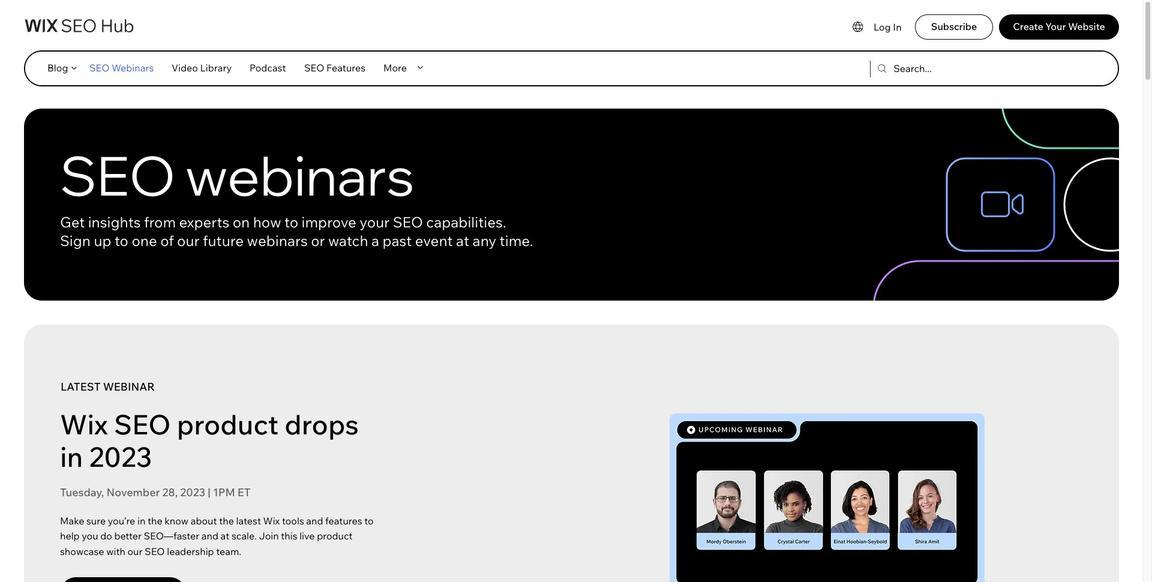 Task type: locate. For each thing, give the bounding box(es) containing it.
to inside make sure you're in the know about the latest wix tools and features to help you do better seo—faster and at scale. join this live product showcase with our seo leadership team.
[[364, 515, 374, 527]]

team.
[[216, 546, 241, 558]]

latest
[[236, 515, 261, 527]]

on
[[233, 213, 250, 231]]

webinars
[[186, 141, 414, 209], [247, 232, 308, 250]]

log in
[[874, 21, 902, 33]]

et
[[238, 485, 251, 499]]

and
[[306, 515, 323, 527], [202, 530, 218, 542]]

1 vertical spatial in
[[137, 515, 145, 527]]

1 the from the left
[[148, 515, 162, 527]]

1 horizontal spatial the
[[219, 515, 234, 527]]

product
[[177, 407, 279, 441], [317, 530, 353, 542]]

0 vertical spatial webinars
[[186, 141, 414, 209]]

wix seo product drops in 2023 image
[[670, 414, 985, 582]]

in
[[893, 21, 902, 33]]

wix inside make sure you're in the know about the latest wix tools and features to help you do better seo—faster and at scale. join this live product showcase with our seo leadership team.
[[263, 515, 280, 527]]

our right of
[[177, 232, 200, 250]]

0 horizontal spatial in
[[60, 440, 83, 473]]

in inside wix seo product drops in 2023
[[60, 440, 83, 473]]

|
[[208, 485, 211, 499]]

and down about
[[202, 530, 218, 542]]

our inside seo webinars get insights from experts on how to improve your seo capabilities. sign up to one of our future webinars or watch a past event at any time.
[[177, 232, 200, 250]]

seo webinars link
[[80, 56, 163, 80]]

at inside seo webinars get insights from experts on how to improve your seo capabilities. sign up to one of our future webinars or watch a past event at any time.
[[456, 232, 470, 250]]

and up live
[[306, 515, 323, 527]]

product inside wix seo product drops in 2023
[[177, 407, 279, 441]]

28,
[[162, 485, 178, 499]]

with
[[106, 546, 125, 558]]

webinars up the improve
[[186, 141, 414, 209]]

time.
[[500, 232, 533, 250]]

your
[[1046, 21, 1066, 33]]

do
[[100, 530, 112, 542]]

seo features link
[[295, 56, 375, 80]]

more
[[384, 62, 407, 74]]

or
[[311, 232, 325, 250]]

to
[[285, 213, 298, 231], [115, 232, 128, 250], [364, 515, 374, 527]]

2023 up november
[[89, 440, 152, 473]]

how
[[253, 213, 281, 231]]

seo up past
[[393, 213, 423, 231]]

None search field
[[871, 55, 1017, 82]]

2023 left | on the bottom of page
[[180, 485, 205, 499]]

1 vertical spatial at
[[221, 530, 230, 542]]

0 vertical spatial at
[[456, 232, 470, 250]]

1 vertical spatial and
[[202, 530, 218, 542]]

1 vertical spatial to
[[115, 232, 128, 250]]

seo webinars get insights from experts on how to improve your seo capabilities. sign up to one of our future webinars or watch a past event at any time.
[[60, 141, 533, 250]]

log
[[874, 21, 891, 33]]

seo
[[89, 62, 110, 74], [304, 62, 324, 74], [60, 141, 175, 209], [393, 213, 423, 231], [114, 407, 171, 441], [145, 546, 165, 558]]

0 vertical spatial wix
[[60, 407, 108, 441]]

to right features in the left of the page
[[364, 515, 374, 527]]

in right you're
[[137, 515, 145, 527]]

1 horizontal spatial wix
[[263, 515, 280, 527]]

0 vertical spatial in
[[60, 440, 83, 473]]

make sure you're in the know about the latest wix tools and features to help you do better seo—faster and at scale. join this live product showcase with our seo leadership team.
[[60, 515, 374, 558]]

in
[[60, 440, 83, 473], [137, 515, 145, 527]]

capabilities.
[[426, 213, 506, 231]]

1 horizontal spatial in
[[137, 515, 145, 527]]

seo down seo—faster
[[145, 546, 165, 558]]

the
[[148, 515, 162, 527], [219, 515, 234, 527]]

video library link
[[163, 56, 241, 80]]

1 horizontal spatial product
[[317, 530, 353, 542]]

seo inside make sure you're in the know about the latest wix tools and features to help you do better seo—faster and at scale. join this live product showcase with our seo leadership team.
[[145, 546, 165, 558]]

0 horizontal spatial 2023
[[89, 440, 152, 473]]

latest
[[61, 380, 101, 394]]

0 vertical spatial product
[[177, 407, 279, 441]]

experts
[[179, 213, 229, 231]]

showcase
[[60, 546, 104, 558]]

1 horizontal spatial our
[[177, 232, 200, 250]]

seo down webinar
[[114, 407, 171, 441]]

november
[[107, 485, 160, 499]]

0 horizontal spatial our
[[128, 546, 143, 558]]

0 vertical spatial our
[[177, 232, 200, 250]]

future
[[203, 232, 244, 250]]

about
[[191, 515, 217, 527]]

wix up join
[[263, 515, 280, 527]]

0 vertical spatial and
[[306, 515, 323, 527]]

make
[[60, 515, 84, 527]]

our inside make sure you're in the know about the latest wix tools and features to help you do better seo—faster and at scale. join this live product showcase with our seo leadership team.
[[128, 546, 143, 558]]

1 vertical spatial our
[[128, 546, 143, 558]]

at
[[456, 232, 470, 250], [221, 530, 230, 542]]

wix down latest
[[60, 407, 108, 441]]

0 horizontal spatial the
[[148, 515, 162, 527]]

in up tuesday,
[[60, 440, 83, 473]]

0 horizontal spatial at
[[221, 530, 230, 542]]

drops
[[285, 407, 359, 441]]

our down better
[[128, 546, 143, 558]]

at up 'team.'
[[221, 530, 230, 542]]

0 horizontal spatial product
[[177, 407, 279, 441]]

seo features
[[304, 62, 366, 74]]

features
[[327, 62, 366, 74]]

our
[[177, 232, 200, 250], [128, 546, 143, 558]]

wix seo product drops in 2023
[[60, 407, 359, 473]]

you're
[[108, 515, 135, 527]]

create your website
[[1013, 21, 1106, 33]]

wix
[[60, 407, 108, 441], [263, 515, 280, 527]]

know
[[165, 515, 189, 527]]

1 horizontal spatial at
[[456, 232, 470, 250]]

a
[[372, 232, 379, 250]]

seo left webinars
[[89, 62, 110, 74]]

podcast link
[[241, 56, 295, 80]]

to right up
[[115, 232, 128, 250]]

to right the how
[[285, 213, 298, 231]]

the left know
[[148, 515, 162, 527]]

2 vertical spatial to
[[364, 515, 374, 527]]

2023
[[89, 440, 152, 473], [180, 485, 205, 499]]

0 vertical spatial to
[[285, 213, 298, 231]]

sign
[[60, 232, 91, 250]]

1 vertical spatial wix
[[263, 515, 280, 527]]

features
[[325, 515, 362, 527]]

1 horizontal spatial and
[[306, 515, 323, 527]]

at down capabilities.
[[456, 232, 470, 250]]

1 vertical spatial 2023
[[180, 485, 205, 499]]

tuesday,
[[60, 485, 104, 499]]

1 vertical spatial product
[[317, 530, 353, 542]]

seo up insights
[[60, 141, 175, 209]]

webinars down the how
[[247, 232, 308, 250]]

0 horizontal spatial wix
[[60, 407, 108, 441]]

seo left "features"
[[304, 62, 324, 74]]

0 vertical spatial 2023
[[89, 440, 152, 473]]

the left latest
[[219, 515, 234, 527]]

from
[[144, 213, 176, 231]]

2 horizontal spatial to
[[364, 515, 374, 527]]



Task type: vqa. For each thing, say whether or not it's contained in the screenshot.
'All' for All
no



Task type: describe. For each thing, give the bounding box(es) containing it.
video library
[[172, 62, 232, 74]]

1 horizontal spatial to
[[285, 213, 298, 231]]

of
[[160, 232, 174, 250]]

join
[[259, 530, 279, 542]]

watch
[[328, 232, 368, 250]]

past
[[383, 232, 412, 250]]

improve
[[302, 213, 356, 231]]

1 horizontal spatial 2023
[[180, 485, 205, 499]]

insights
[[88, 213, 141, 231]]

better
[[114, 530, 142, 542]]

wix inside wix seo product drops in 2023
[[60, 407, 108, 441]]

website
[[1069, 21, 1106, 33]]

seo webinars
[[89, 62, 154, 74]]

leadership
[[167, 546, 214, 558]]

any
[[473, 232, 497, 250]]

create your website link
[[999, 14, 1119, 40]]

subscribe link
[[915, 14, 993, 40]]

seo inside wix seo product drops in 2023
[[114, 407, 171, 441]]

product inside make sure you're in the know about the latest wix tools and features to help you do better seo—faster and at scale. join this live product showcase with our seo leadership team.
[[317, 530, 353, 542]]

blog
[[47, 62, 68, 74]]

your
[[360, 213, 390, 231]]

2023 inside wix seo product drops in 2023
[[89, 440, 152, 473]]

in inside make sure you're in the know about the latest wix tools and features to help you do better seo—faster and at scale. join this live product showcase with our seo leadership team.
[[137, 515, 145, 527]]

event
[[415, 232, 453, 250]]

scale.
[[232, 530, 257, 542]]

log in link
[[874, 15, 909, 39]]

Search... search field
[[894, 55, 992, 82]]

this
[[281, 530, 297, 542]]

subscribe
[[931, 21, 977, 33]]

library
[[200, 62, 232, 74]]

seo—faster
[[144, 530, 199, 542]]

tools
[[282, 515, 304, 527]]

at inside make sure you're in the know about the latest wix tools and features to help you do better seo—faster and at scale. join this live product showcase with our seo leadership team.
[[221, 530, 230, 542]]

podcast
[[250, 62, 286, 74]]

webinar
[[103, 380, 155, 394]]

help
[[60, 530, 80, 542]]

latest webinar
[[61, 380, 155, 394]]

up
[[94, 232, 111, 250]]

get
[[60, 213, 85, 231]]

2 the from the left
[[219, 515, 234, 527]]

live
[[300, 530, 315, 542]]

0 horizontal spatial and
[[202, 530, 218, 542]]

sure
[[86, 515, 106, 527]]

webinars
[[112, 62, 154, 74]]

video
[[172, 62, 198, 74]]

0 horizontal spatial to
[[115, 232, 128, 250]]

tuesday, november 28, 2023 | 1pm et
[[60, 485, 251, 499]]

you
[[82, 530, 98, 542]]

create
[[1013, 21, 1044, 33]]

1 vertical spatial webinars
[[247, 232, 308, 250]]

watch now image
[[60, 578, 186, 582]]

1pm
[[213, 485, 235, 499]]

one
[[132, 232, 157, 250]]



